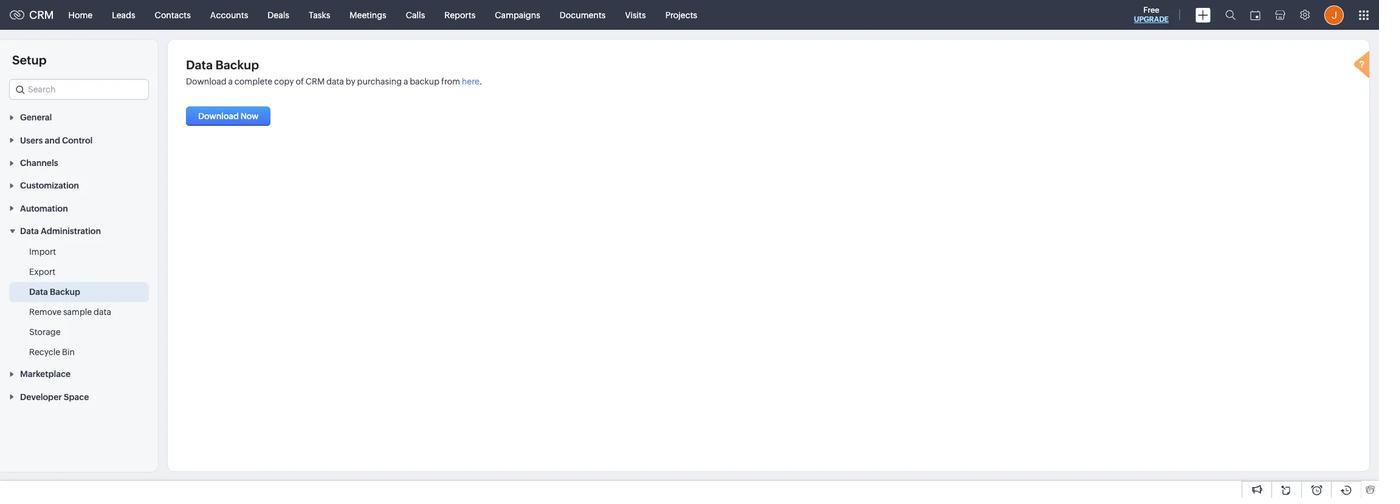 Task type: vqa. For each thing, say whether or not it's contained in the screenshot.
Portals link
no



Task type: describe. For each thing, give the bounding box(es) containing it.
import link
[[29, 246, 56, 258]]

control
[[62, 135, 93, 145]]

download a complete copy of crm data by purchasing a backup from here .
[[186, 77, 482, 86]]

download now button
[[186, 106, 271, 126]]

import
[[29, 247, 56, 257]]

users and control button
[[0, 129, 158, 151]]

free
[[1144, 5, 1160, 15]]

1 horizontal spatial crm
[[306, 77, 325, 86]]

home
[[68, 10, 93, 20]]

data for data administration dropdown button
[[20, 226, 39, 236]]

remove sample data link
[[29, 306, 111, 318]]

data administration
[[20, 226, 101, 236]]

1 horizontal spatial backup
[[216, 58, 259, 72]]

export
[[29, 267, 55, 277]]

visits
[[625, 10, 646, 20]]

accounts link
[[201, 0, 258, 29]]

here link
[[462, 77, 480, 86]]

remove
[[29, 307, 62, 317]]

0 vertical spatial data backup
[[186, 58, 259, 72]]

calls
[[406, 10, 425, 20]]

.
[[480, 77, 482, 86]]

create menu element
[[1189, 0, 1219, 29]]

documents
[[560, 10, 606, 20]]

backup inside data administration region
[[50, 287, 80, 297]]

here
[[462, 77, 480, 86]]

customization button
[[0, 174, 158, 197]]

marketplace
[[20, 369, 71, 379]]

profile element
[[1318, 0, 1352, 29]]

bin
[[62, 347, 75, 357]]

purchasing
[[357, 77, 402, 86]]

visits link
[[616, 0, 656, 29]]

users
[[20, 135, 43, 145]]

general
[[20, 113, 52, 122]]

download now
[[198, 111, 259, 121]]

data backup link
[[29, 286, 80, 298]]

space
[[64, 392, 89, 402]]

administration
[[41, 226, 101, 236]]

tasks link
[[299, 0, 340, 29]]

storage
[[29, 327, 61, 337]]

recycle bin
[[29, 347, 75, 357]]

marketplace button
[[0, 362, 158, 385]]

data administration button
[[0, 219, 158, 242]]

free upgrade
[[1135, 5, 1169, 24]]

recycle bin link
[[29, 346, 75, 358]]

by
[[346, 77, 356, 86]]

campaigns
[[495, 10, 541, 20]]

general button
[[0, 106, 158, 129]]

0 horizontal spatial crm
[[29, 9, 54, 21]]

reports
[[445, 10, 476, 20]]

meetings
[[350, 10, 387, 20]]

automation button
[[0, 197, 158, 219]]

deals
[[268, 10, 289, 20]]

Search text field
[[10, 80, 148, 99]]

leads link
[[102, 0, 145, 29]]

data backup inside data administration region
[[29, 287, 80, 297]]

from
[[441, 77, 460, 86]]

1 horizontal spatial data
[[327, 77, 344, 86]]

campaigns link
[[485, 0, 550, 29]]



Task type: locate. For each thing, give the bounding box(es) containing it.
recycle
[[29, 347, 60, 357]]

complete
[[235, 77, 273, 86]]

upgrade
[[1135, 15, 1169, 24]]

backup up the complete
[[216, 58, 259, 72]]

None field
[[9, 79, 149, 100]]

developer space
[[20, 392, 89, 402]]

home link
[[59, 0, 102, 29]]

2 a from the left
[[404, 77, 408, 86]]

now
[[241, 111, 259, 121]]

meetings link
[[340, 0, 396, 29]]

projects link
[[656, 0, 707, 29]]

contacts link
[[145, 0, 201, 29]]

data right sample
[[94, 307, 111, 317]]

automation
[[20, 204, 68, 213]]

contacts
[[155, 10, 191, 20]]

1 horizontal spatial data backup
[[186, 58, 259, 72]]

1 vertical spatial backup
[[50, 287, 80, 297]]

developer space button
[[0, 385, 158, 408]]

data
[[327, 77, 344, 86], [94, 307, 111, 317]]

0 horizontal spatial data
[[94, 307, 111, 317]]

download inside button
[[198, 111, 239, 121]]

1 vertical spatial download
[[198, 111, 239, 121]]

crm
[[29, 9, 54, 21], [306, 77, 325, 86]]

reports link
[[435, 0, 485, 29]]

data backup up remove
[[29, 287, 80, 297]]

download
[[186, 77, 227, 86], [198, 111, 239, 121]]

0 vertical spatial download
[[186, 77, 227, 86]]

leads
[[112, 10, 135, 20]]

setup
[[12, 53, 47, 67]]

remove sample data
[[29, 307, 111, 317]]

crm link
[[10, 9, 54, 21]]

download for download a complete copy of crm data by purchasing a backup from here .
[[186, 77, 227, 86]]

search image
[[1226, 10, 1236, 20]]

data for data backup link
[[29, 287, 48, 297]]

data down contacts
[[186, 58, 213, 72]]

help image
[[1352, 49, 1376, 82]]

deals link
[[258, 0, 299, 29]]

download left now
[[198, 111, 239, 121]]

sample
[[63, 307, 92, 317]]

backup
[[216, 58, 259, 72], [50, 287, 80, 297]]

1 vertical spatial crm
[[306, 77, 325, 86]]

create menu image
[[1196, 8, 1211, 22]]

search element
[[1219, 0, 1244, 30]]

data backup up the complete
[[186, 58, 259, 72]]

accounts
[[210, 10, 248, 20]]

0 vertical spatial data
[[327, 77, 344, 86]]

projects
[[666, 10, 698, 20]]

1 vertical spatial data
[[20, 226, 39, 236]]

1 vertical spatial data backup
[[29, 287, 80, 297]]

crm left the home 'link'
[[29, 9, 54, 21]]

0 vertical spatial crm
[[29, 9, 54, 21]]

copy
[[274, 77, 294, 86]]

0 horizontal spatial backup
[[50, 287, 80, 297]]

of
[[296, 77, 304, 86]]

1 a from the left
[[228, 77, 233, 86]]

data up "import" link
[[20, 226, 39, 236]]

documents link
[[550, 0, 616, 29]]

a left the backup at left
[[404, 77, 408, 86]]

and
[[45, 135, 60, 145]]

data administration region
[[0, 242, 158, 362]]

download up "download now" button at the left top
[[186, 77, 227, 86]]

developer
[[20, 392, 62, 402]]

a
[[228, 77, 233, 86], [404, 77, 408, 86]]

2 vertical spatial data
[[29, 287, 48, 297]]

tasks
[[309, 10, 330, 20]]

1 horizontal spatial a
[[404, 77, 408, 86]]

channels button
[[0, 151, 158, 174]]

users and control
[[20, 135, 93, 145]]

data down export
[[29, 287, 48, 297]]

0 horizontal spatial a
[[228, 77, 233, 86]]

calls link
[[396, 0, 435, 29]]

backup
[[410, 77, 440, 86]]

storage link
[[29, 326, 61, 338]]

export link
[[29, 266, 55, 278]]

0 vertical spatial backup
[[216, 58, 259, 72]]

data inside region
[[29, 287, 48, 297]]

0 horizontal spatial data backup
[[29, 287, 80, 297]]

data inside dropdown button
[[20, 226, 39, 236]]

profile image
[[1325, 5, 1345, 25]]

customization
[[20, 181, 79, 191]]

download for download now
[[198, 111, 239, 121]]

a left the complete
[[228, 77, 233, 86]]

1 vertical spatial data
[[94, 307, 111, 317]]

calendar image
[[1251, 10, 1261, 20]]

channels
[[20, 158, 58, 168]]

data left by
[[327, 77, 344, 86]]

backup up remove sample data
[[50, 287, 80, 297]]

crm right of
[[306, 77, 325, 86]]

data inside region
[[94, 307, 111, 317]]

data backup
[[186, 58, 259, 72], [29, 287, 80, 297]]

data
[[186, 58, 213, 72], [20, 226, 39, 236], [29, 287, 48, 297]]

0 vertical spatial data
[[186, 58, 213, 72]]



